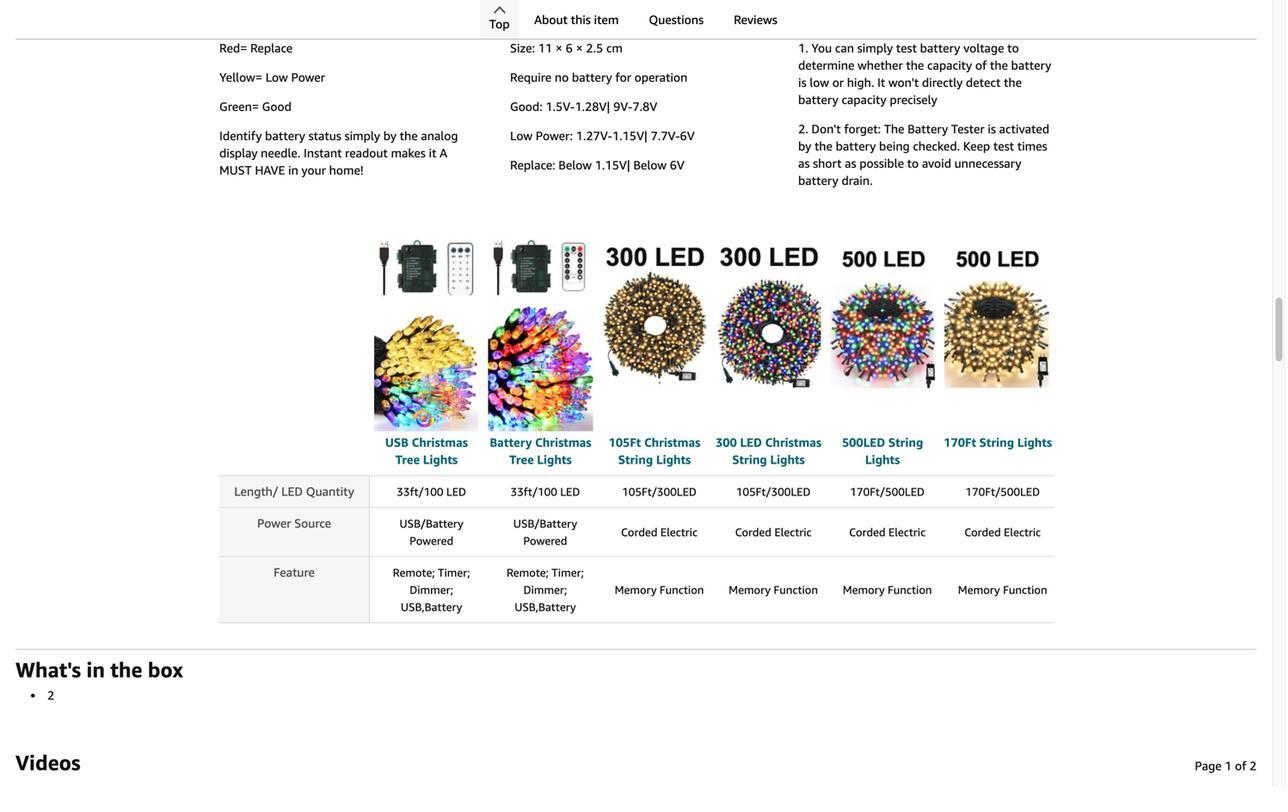 Task type: vqa. For each thing, say whether or not it's contained in the screenshot.
THE READOUT
yes



Task type: describe. For each thing, give the bounding box(es) containing it.
battery up directly
[[921, 41, 961, 55]]

high.
[[848, 75, 875, 90]]

feature
[[274, 565, 315, 580]]

500led  string lights link
[[843, 436, 924, 467]]

simply for instant
[[345, 129, 380, 143]]

test inside 2. don't forget: the battery tester is activated by the battery being checked. keep test times as short as possible to avoid unnecessary battery drain.
[[994, 139, 1015, 153]]

christmas inside 300 led christmas string lights
[[766, 436, 822, 450]]

this
[[571, 12, 591, 27]]

usb christmas tree lights link
[[385, 436, 468, 467]]

questions
[[649, 12, 704, 27]]

directly
[[923, 75, 963, 90]]

must
[[219, 163, 252, 177]]

christmas tree lights image
[[945, 222, 1050, 432]]

of inside videos element
[[1236, 759, 1247, 773]]

1 dimmer; from the left
[[410, 584, 454, 597]]

1 vertical spatial 6v
[[670, 158, 685, 172]]

needle.
[[261, 146, 301, 160]]

usb
[[385, 436, 409, 450]]

determine
[[799, 58, 855, 72]]

what's in the box 2
[[15, 658, 183, 703]]

500led  string lights
[[843, 436, 924, 467]]

usb christmas tree lights
[[385, 436, 468, 467]]

2 memory function from the left
[[729, 584, 819, 597]]

to inside 1. you can simply test battery voltage to determine whether the capacity of the battery is low or high. it won't directly detect the battery capacity precisely
[[1008, 41, 1020, 55]]

battery up activated
[[1012, 58, 1052, 72]]

4 corded from the left
[[965, 526, 1002, 539]]

the right detect
[[1004, 75, 1023, 90]]

home!
[[329, 163, 364, 177]]

105ft  christmas string lights link
[[609, 436, 701, 467]]

is inside 2. don't forget: the battery tester is activated by the battery being checked. keep test times as short as possible to avoid unnecessary battery drain.
[[988, 122, 997, 136]]

2. don't forget: the battery tester is activated by the battery being checked. keep test times as short as possible to avoid unnecessary battery drain.
[[799, 122, 1050, 188]]

2 function from the left
[[774, 584, 819, 597]]

by inside 2. don't forget: the battery tester is activated by the battery being checked. keep test times as short as possible to avoid unnecessary battery drain.
[[799, 139, 812, 153]]

3 electric from the left
[[889, 526, 926, 539]]

170ft
[[944, 436, 977, 450]]

7.8v
[[633, 100, 658, 114]]

2 dimmer; from the left
[[524, 584, 567, 597]]

by inside identify battery status simply by the analog display needle. instant readout makes it a must have in your home!
[[384, 129, 397, 143]]

string inside 105ft  christmas string lights
[[619, 453, 653, 467]]

precisely
[[890, 93, 938, 107]]

your
[[302, 163, 326, 177]]

4 function from the left
[[1004, 584, 1048, 597]]

the
[[885, 122, 905, 136]]

500led
[[843, 436, 886, 450]]

source
[[295, 516, 331, 531]]

1.28v|
[[575, 100, 611, 114]]

the up won't
[[907, 58, 925, 72]]

string inside "500led  string lights"
[[889, 436, 924, 450]]

green= good
[[219, 100, 292, 114]]

4 memory function from the left
[[959, 584, 1048, 597]]

good
[[262, 100, 292, 114]]

readout
[[345, 146, 388, 160]]

string right 170ft
[[980, 436, 1015, 450]]

status
[[309, 129, 342, 143]]

analog
[[421, 129, 458, 143]]

2 170ft/500led from the left
[[966, 485, 1041, 499]]

1 function from the left
[[660, 584, 704, 597]]

1.5v-
[[546, 100, 575, 114]]

battery christmas tree lights
[[490, 436, 592, 467]]

string inside 300 led christmas string lights
[[733, 453, 768, 467]]

forget:
[[845, 122, 882, 136]]

videos
[[15, 751, 81, 776]]

replace: below 1.15v| below 6v
[[510, 158, 685, 172]]

2 remote; timer; dimmer; usb,battery from the left
[[507, 566, 584, 614]]

for
[[616, 70, 632, 84]]

good: 1.5v-1.28v| 9v-7.8v
[[510, 100, 658, 114]]

led down battery christmas tree lights link
[[561, 485, 580, 499]]

2 timer; from the left
[[552, 566, 584, 580]]

replace
[[250, 41, 293, 55]]

page
[[1196, 759, 1222, 773]]

christmas for 105ft  christmas string lights
[[645, 436, 701, 450]]

1 memory from the left
[[615, 584, 657, 597]]

quantity
[[306, 485, 355, 499]]

1 electric from the left
[[661, 526, 698, 539]]

1 usb,battery from the left
[[401, 601, 463, 614]]

to inside 2. don't forget: the battery tester is activated by the battery being checked. keep test times as short as possible to avoid unnecessary battery drain.
[[908, 156, 919, 171]]

300
[[716, 436, 737, 450]]

1. you can simply test battery voltage to determine whether the capacity of the battery is low or high. it won't directly detect the battery capacity precisely
[[799, 41, 1052, 107]]

7.7v-
[[651, 129, 680, 143]]

reviews
[[734, 12, 778, 27]]

170ft string lights
[[944, 436, 1053, 450]]

1 105ft/300led from the left
[[622, 485, 697, 499]]

300 led christmas string lights
[[716, 436, 822, 467]]

instant
[[304, 146, 342, 160]]

0 vertical spatial 6v
[[680, 129, 695, 143]]

tree for battery
[[510, 453, 534, 467]]

being
[[880, 139, 910, 153]]

box
[[148, 658, 183, 683]]

activated
[[1000, 122, 1050, 136]]

top
[[490, 17, 510, 31]]

makes
[[391, 146, 426, 160]]

2 as from the left
[[845, 156, 857, 171]]

power source
[[257, 516, 331, 531]]

simply for whether
[[858, 41, 894, 55]]

a
[[440, 146, 448, 160]]

no
[[555, 70, 569, 84]]

led up power source on the left bottom of page
[[282, 485, 303, 499]]

low power: 1.27v-1.15v| 7.7v-6v
[[510, 129, 695, 143]]

105ft
[[609, 436, 642, 450]]

require
[[510, 70, 552, 84]]

1 170ft/500led from the left
[[851, 485, 925, 499]]

105ft  christmas string lights
[[609, 436, 701, 467]]

features size: 11 × 6 × 2.5 cm
[[510, 16, 623, 55]]

1 powered from the left
[[410, 535, 454, 548]]

don't
[[812, 122, 842, 136]]

2 usb/battery from the left
[[514, 517, 578, 531]]

2 memory from the left
[[729, 584, 771, 597]]

identify battery status simply by the analog display needle. instant readout makes it a must have in your home!
[[219, 129, 458, 177]]

1
[[1226, 759, 1233, 773]]

1 battery operated string lights image from the left
[[374, 222, 479, 432]]

have
[[255, 163, 285, 177]]

item
[[594, 12, 619, 27]]

or
[[833, 75, 844, 90]]

6
[[566, 41, 573, 55]]

2 battery operated string lights image from the left
[[489, 222, 593, 432]]

battery inside battery christmas tree lights
[[490, 436, 532, 450]]

2.
[[799, 122, 809, 136]]

possible
[[860, 156, 905, 171]]

lights inside "500led  string lights"
[[866, 453, 901, 467]]

operation
[[635, 70, 688, 84]]

tester
[[952, 122, 985, 136]]

videos element
[[15, 749, 1258, 777]]

lights inside battery christmas tree lights
[[537, 453, 572, 467]]

2 below from the left
[[634, 158, 667, 172]]

yellow= low power
[[219, 70, 325, 84]]



Task type: locate. For each thing, give the bounding box(es) containing it.
300led  christmas tree lights image
[[717, 222, 821, 432]]

0 horizontal spatial battery
[[490, 436, 532, 450]]

the down 'don't' at right
[[815, 139, 833, 153]]

the inside what's in the box 2
[[110, 658, 142, 683]]

battery
[[921, 41, 961, 55], [1012, 58, 1052, 72], [572, 70, 613, 84], [799, 93, 839, 107], [265, 129, 306, 143], [836, 139, 877, 153], [799, 174, 839, 188]]

1 horizontal spatial in
[[288, 163, 299, 177]]

2 electric from the left
[[775, 526, 812, 539]]

the inside 2. don't forget: the battery tester is activated by the battery being checked. keep test times as short as possible to avoid unnecessary battery drain.
[[815, 139, 833, 153]]

1 vertical spatial test
[[994, 139, 1015, 153]]

0 horizontal spatial remote;
[[393, 566, 435, 580]]

battery down low
[[799, 93, 839, 107]]

3 function from the left
[[888, 584, 933, 597]]

1 below from the left
[[559, 158, 592, 172]]

9v-
[[614, 100, 633, 114]]

1 33ft/100 led from the left
[[397, 485, 467, 499]]

of right 1
[[1236, 759, 1247, 773]]

test up 'unnecessary'
[[994, 139, 1015, 153]]

300 led christmas string lights link
[[716, 436, 822, 467]]

2.5
[[586, 41, 604, 55]]

usb/battery powered
[[400, 517, 464, 548], [514, 517, 578, 548]]

1 horizontal spatial powered
[[524, 535, 568, 548]]

below down 7.7v-
[[634, 158, 667, 172]]

power up good
[[291, 70, 325, 84]]

1 as from the left
[[799, 156, 810, 171]]

by up makes
[[384, 129, 397, 143]]

1 christmas from the left
[[412, 436, 468, 450]]

tree inside usb christmas tree lights
[[396, 453, 420, 467]]

christmas right 300
[[766, 436, 822, 450]]

test
[[897, 41, 918, 55], [994, 139, 1015, 153]]

2 33ft/100 from the left
[[511, 485, 558, 499]]

6v down 7.7v-
[[670, 158, 685, 172]]

1 horizontal spatial dimmer;
[[524, 584, 567, 597]]

× left 6
[[556, 41, 563, 55]]

the up makes
[[400, 129, 418, 143]]

checked.
[[914, 139, 961, 153]]

battery inside 2. don't forget: the battery tester is activated by the battery being checked. keep test times as short as possible to avoid unnecessary battery drain.
[[908, 122, 949, 136]]

lights inside 105ft  christmas string lights
[[657, 453, 691, 467]]

0 horizontal spatial usb/battery powered
[[400, 517, 464, 548]]

christmas inside usb christmas tree lights
[[412, 436, 468, 450]]

2 christmas from the left
[[535, 436, 592, 450]]

3 corded electric from the left
[[850, 526, 926, 539]]

led down usb christmas tree lights
[[447, 485, 467, 499]]

2 right 1
[[1250, 759, 1258, 773]]

2 inside videos element
[[1250, 759, 1258, 773]]

string lights  outdoor image
[[831, 222, 936, 432]]

0 vertical spatial simply
[[858, 41, 894, 55]]

0 horizontal spatial low
[[266, 70, 288, 84]]

power:
[[536, 129, 573, 143]]

0 vertical spatial battery
[[908, 122, 949, 136]]

0 horizontal spatial in
[[86, 658, 105, 683]]

whether
[[858, 58, 903, 72]]

3 corded from the left
[[850, 526, 886, 539]]

the down voltage
[[991, 58, 1009, 72]]

capacity up directly
[[928, 58, 973, 72]]

1 remote; timer; dimmer; usb,battery from the left
[[393, 566, 470, 614]]

1 horizontal spatial 33ft/100 led
[[511, 485, 580, 499]]

1 vertical spatial to
[[908, 156, 919, 171]]

0 horizontal spatial 2
[[47, 689, 54, 703]]

1 vertical spatial 1.15v|
[[595, 158, 631, 172]]

0 horizontal spatial remote; timer; dimmer; usb,battery
[[393, 566, 470, 614]]

electric
[[661, 526, 698, 539], [775, 526, 812, 539], [889, 526, 926, 539], [1004, 526, 1042, 539]]

1 horizontal spatial is
[[988, 122, 997, 136]]

2 usb,battery from the left
[[515, 601, 576, 614]]

300led christmas tree lights image
[[603, 222, 707, 432]]

as
[[799, 156, 810, 171], [845, 156, 857, 171]]

of inside 1. you can simply test battery voltage to determine whether the capacity of the battery is low or high. it won't directly detect the battery capacity precisely
[[976, 58, 987, 72]]

1 horizontal spatial timer;
[[552, 566, 584, 580]]

1 horizontal spatial battery operated string lights image
[[489, 222, 593, 432]]

0 horizontal spatial ×
[[556, 41, 563, 55]]

3 christmas from the left
[[645, 436, 701, 450]]

is left low
[[799, 75, 807, 90]]

1 horizontal spatial test
[[994, 139, 1015, 153]]

battery up the needle.
[[265, 129, 306, 143]]

string right 500led
[[889, 436, 924, 450]]

0 horizontal spatial timer;
[[438, 566, 470, 580]]

christmas for usb christmas tree lights
[[412, 436, 468, 450]]

1 memory function from the left
[[615, 584, 704, 597]]

1 vertical spatial 2
[[1250, 759, 1258, 773]]

simply up readout on the top of the page
[[345, 129, 380, 143]]

low down good:
[[510, 129, 533, 143]]

0 vertical spatial low
[[266, 70, 288, 84]]

2 inside what's in the box 2
[[47, 689, 54, 703]]

memory
[[615, 584, 657, 597], [729, 584, 771, 597], [843, 584, 885, 597], [959, 584, 1001, 597]]

function
[[660, 584, 704, 597], [774, 584, 819, 597], [888, 584, 933, 597], [1004, 584, 1048, 597]]

battery
[[908, 122, 949, 136], [490, 436, 532, 450]]

105ft/300led
[[622, 485, 697, 499], [737, 485, 811, 499]]

christmas
[[412, 436, 468, 450], [535, 436, 592, 450], [645, 436, 701, 450], [766, 436, 822, 450]]

1 timer; from the left
[[438, 566, 470, 580]]

1 horizontal spatial ×
[[576, 41, 583, 55]]

the left box
[[110, 658, 142, 683]]

christmas inside 105ft  christmas string lights
[[645, 436, 701, 450]]

1 horizontal spatial tree
[[510, 453, 534, 467]]

33ft/100
[[397, 485, 444, 499], [511, 485, 558, 499]]

0 horizontal spatial usb/battery
[[400, 517, 464, 531]]

to left avoid
[[908, 156, 919, 171]]

is up keep
[[988, 122, 997, 136]]

105ft/300led down 105ft  christmas string lights link
[[622, 485, 697, 499]]

0 horizontal spatial of
[[976, 58, 987, 72]]

times
[[1018, 139, 1048, 153]]

red= replace
[[219, 41, 293, 55]]

in left your
[[288, 163, 299, 177]]

1 remote; from the left
[[393, 566, 435, 580]]

1 horizontal spatial by
[[799, 139, 812, 153]]

display
[[219, 146, 258, 160]]

battery inside identify battery status simply by the analog display needle. instant readout makes it a must have in your home!
[[265, 129, 306, 143]]

4 electric from the left
[[1004, 526, 1042, 539]]

string down 105ft
[[619, 453, 653, 467]]

size:
[[510, 41, 535, 55]]

1 usb/battery powered from the left
[[400, 517, 464, 548]]

33ft/100 down usb christmas tree lights
[[397, 485, 444, 499]]

1 horizontal spatial usb,battery
[[515, 601, 576, 614]]

keep
[[964, 139, 991, 153]]

simply inside identify battery status simply by the analog display needle. instant readout makes it a must have in your home!
[[345, 129, 380, 143]]

1 horizontal spatial battery
[[908, 122, 949, 136]]

usb/battery down battery christmas tree lights on the bottom left
[[514, 517, 578, 531]]

1 vertical spatial battery
[[490, 436, 532, 450]]

0 horizontal spatial usb,battery
[[401, 601, 463, 614]]

2 powered from the left
[[524, 535, 568, 548]]

unnecessary
[[955, 156, 1022, 171]]

0 vertical spatial power
[[291, 70, 325, 84]]

test up "whether"
[[897, 41, 918, 55]]

led right 300
[[741, 436, 763, 450]]

0 horizontal spatial powered
[[410, 535, 454, 548]]

1 vertical spatial simply
[[345, 129, 380, 143]]

cm
[[607, 41, 623, 55]]

1 tree from the left
[[396, 453, 420, 467]]

1 vertical spatial of
[[1236, 759, 1247, 773]]

power down length/
[[257, 516, 291, 531]]

led inside 300 led christmas string lights
[[741, 436, 763, 450]]

0 horizontal spatial battery operated string lights image
[[374, 222, 479, 432]]

0 vertical spatial capacity
[[928, 58, 973, 72]]

3 memory from the left
[[843, 584, 885, 597]]

replace:
[[510, 158, 556, 172]]

battery operated string lights image
[[374, 222, 479, 432], [489, 222, 593, 432]]

1 horizontal spatial below
[[634, 158, 667, 172]]

string down 300
[[733, 453, 768, 467]]

green=
[[219, 100, 259, 114]]

battery right usb christmas tree lights
[[490, 436, 532, 450]]

0 horizontal spatial 33ft/100
[[397, 485, 444, 499]]

0 horizontal spatial 170ft/500led
[[851, 485, 925, 499]]

2 corded electric from the left
[[736, 526, 812, 539]]

to right voltage
[[1008, 41, 1020, 55]]

detect
[[967, 75, 1001, 90]]

of
[[976, 58, 987, 72], [1236, 759, 1247, 773]]

corded electric
[[621, 526, 698, 539], [736, 526, 812, 539], [850, 526, 926, 539], [965, 526, 1042, 539]]

× right 6
[[576, 41, 583, 55]]

capacity
[[928, 58, 973, 72], [842, 93, 887, 107]]

in right what's
[[86, 658, 105, 683]]

2
[[47, 689, 54, 703], [1250, 759, 1258, 773]]

11
[[538, 41, 553, 55]]

christmas for battery christmas tree lights
[[535, 436, 592, 450]]

33ft/100 down battery christmas tree lights on the bottom left
[[511, 485, 558, 499]]

1 horizontal spatial as
[[845, 156, 857, 171]]

capacity down high.
[[842, 93, 887, 107]]

of up detect
[[976, 58, 987, 72]]

170ft/500led down "500led  string lights"
[[851, 485, 925, 499]]

0 vertical spatial to
[[1008, 41, 1020, 55]]

low
[[810, 75, 830, 90]]

low
[[266, 70, 288, 84], [510, 129, 533, 143]]

1 horizontal spatial remote;
[[507, 566, 549, 580]]

simply up "whether"
[[858, 41, 894, 55]]

tree inside battery christmas tree lights
[[510, 453, 534, 467]]

0 vertical spatial of
[[976, 58, 987, 72]]

won't
[[889, 75, 919, 90]]

you
[[812, 41, 833, 55]]

1 horizontal spatial of
[[1236, 759, 1247, 773]]

0 horizontal spatial capacity
[[842, 93, 887, 107]]

1 33ft/100 from the left
[[397, 485, 444, 499]]

remote;
[[393, 566, 435, 580], [507, 566, 549, 580]]

is inside 1. you can simply test battery voltage to determine whether the capacity of the battery is low or high. it won't directly detect the battery capacity precisely
[[799, 75, 807, 90]]

1 horizontal spatial remote; timer; dimmer; usb,battery
[[507, 566, 584, 614]]

can
[[836, 41, 855, 55]]

below down 1.27v- at the left top
[[559, 158, 592, 172]]

lights inside 300 led christmas string lights
[[771, 453, 805, 467]]

battery up the 'checked.'
[[908, 122, 949, 136]]

2 105ft/300led from the left
[[737, 485, 811, 499]]

0 horizontal spatial tree
[[396, 453, 420, 467]]

1.
[[799, 41, 809, 55]]

0 horizontal spatial test
[[897, 41, 918, 55]]

1 horizontal spatial low
[[510, 129, 533, 143]]

the
[[907, 58, 925, 72], [991, 58, 1009, 72], [1004, 75, 1023, 90], [400, 129, 418, 143], [815, 139, 833, 153], [110, 658, 142, 683]]

1 vertical spatial is
[[988, 122, 997, 136]]

usb/battery
[[400, 517, 464, 531], [514, 517, 578, 531]]

battery up 1.28v| at the left
[[572, 70, 613, 84]]

2 × from the left
[[576, 41, 583, 55]]

1 vertical spatial in
[[86, 658, 105, 683]]

0 vertical spatial is
[[799, 75, 807, 90]]

powered
[[410, 535, 454, 548], [524, 535, 568, 548]]

simply
[[858, 41, 894, 55], [345, 129, 380, 143]]

christmas inside battery christmas tree lights
[[535, 436, 592, 450]]

usb/battery powered down usb christmas tree lights
[[400, 517, 464, 548]]

tree for usb
[[396, 453, 420, 467]]

6v
[[680, 129, 695, 143], [670, 158, 685, 172]]

0 vertical spatial 2
[[47, 689, 54, 703]]

3 memory function from the left
[[843, 584, 933, 597]]

105ft/300led down 300 led christmas string lights
[[737, 485, 811, 499]]

33ft/100 led down usb christmas tree lights
[[397, 485, 467, 499]]

remote; timer; dimmer; usb,battery
[[393, 566, 470, 614], [507, 566, 584, 614]]

usb/battery powered down battery christmas tree lights on the bottom left
[[514, 517, 578, 548]]

4 memory from the left
[[959, 584, 1001, 597]]

2 33ft/100 led from the left
[[511, 485, 580, 499]]

1 usb/battery from the left
[[400, 517, 464, 531]]

1 horizontal spatial usb/battery
[[514, 517, 578, 531]]

0 horizontal spatial dimmer;
[[410, 584, 454, 597]]

4 corded electric from the left
[[965, 526, 1042, 539]]

identify
[[219, 129, 262, 143]]

1 corded from the left
[[621, 526, 658, 539]]

drain.
[[842, 174, 873, 188]]

0 horizontal spatial 33ft/100 led
[[397, 485, 467, 499]]

about this item
[[535, 12, 619, 27]]

1 horizontal spatial 105ft/300led
[[737, 485, 811, 499]]

string
[[889, 436, 924, 450], [980, 436, 1015, 450], [619, 453, 653, 467], [733, 453, 768, 467]]

170ft/500led down 170ft string lights in the bottom of the page
[[966, 485, 1041, 499]]

the inside identify battery status simply by the analog display needle. instant readout makes it a must have in your home!
[[400, 129, 418, 143]]

christmas right 105ft
[[645, 436, 701, 450]]

power
[[291, 70, 325, 84], [257, 516, 291, 531]]

1 horizontal spatial simply
[[858, 41, 894, 55]]

0 horizontal spatial as
[[799, 156, 810, 171]]

0 horizontal spatial is
[[799, 75, 807, 90]]

0 horizontal spatial 105ft/300led
[[622, 485, 697, 499]]

2 tree from the left
[[510, 453, 534, 467]]

2 remote; from the left
[[507, 566, 549, 580]]

1 × from the left
[[556, 41, 563, 55]]

2 down what's
[[47, 689, 54, 703]]

voltage
[[964, 41, 1005, 55]]

led
[[741, 436, 763, 450], [282, 485, 303, 499], [447, 485, 467, 499], [561, 485, 580, 499]]

0 vertical spatial in
[[288, 163, 299, 177]]

battery down short
[[799, 174, 839, 188]]

1 horizontal spatial 2
[[1250, 759, 1258, 773]]

test inside 1. you can simply test battery voltage to determine whether the capacity of the battery is low or high. it won't directly detect the battery capacity precisely
[[897, 41, 918, 55]]

is
[[799, 75, 807, 90], [988, 122, 997, 136]]

33ft/100 led down battery christmas tree lights on the bottom left
[[511, 485, 580, 499]]

yellow=
[[219, 70, 263, 84]]

170ft string lights link
[[944, 436, 1053, 450]]

1 horizontal spatial usb/battery powered
[[514, 517, 578, 548]]

in
[[288, 163, 299, 177], [86, 658, 105, 683]]

by down 2.
[[799, 139, 812, 153]]

0 vertical spatial test
[[897, 41, 918, 55]]

in inside identify battery status simply by the analog display needle. instant readout makes it a must have in your home!
[[288, 163, 299, 177]]

avoid
[[923, 156, 952, 171]]

timer;
[[438, 566, 470, 580], [552, 566, 584, 580]]

corded
[[621, 526, 658, 539], [736, 526, 772, 539], [850, 526, 886, 539], [965, 526, 1002, 539]]

features
[[510, 16, 567, 34]]

battery down forget:
[[836, 139, 877, 153]]

christmas right the usb
[[412, 436, 468, 450]]

6v down operation
[[680, 129, 695, 143]]

usb/battery down usb christmas tree lights
[[400, 517, 464, 531]]

in inside what's in the box 2
[[86, 658, 105, 683]]

1 vertical spatial power
[[257, 516, 291, 531]]

33ft/100 led
[[397, 485, 467, 499], [511, 485, 580, 499]]

0 vertical spatial 1.15v|
[[613, 129, 648, 143]]

170ft/500led
[[851, 485, 925, 499], [966, 485, 1041, 499]]

1 horizontal spatial 170ft/500led
[[966, 485, 1041, 499]]

1 corded electric from the left
[[621, 526, 698, 539]]

red=
[[219, 41, 247, 55]]

0 horizontal spatial by
[[384, 129, 397, 143]]

2 usb/battery powered from the left
[[514, 517, 578, 548]]

low up good
[[266, 70, 288, 84]]

as up the drain.
[[845, 156, 857, 171]]

0 horizontal spatial simply
[[345, 129, 380, 143]]

1.15v| down low power: 1.27v-1.15v| 7.7v-6v
[[595, 158, 631, 172]]

christmas left 105ft
[[535, 436, 592, 450]]

0 horizontal spatial below
[[559, 158, 592, 172]]

1 vertical spatial capacity
[[842, 93, 887, 107]]

length/ led quantity
[[234, 485, 355, 499]]

length/
[[234, 485, 278, 499]]

1 horizontal spatial to
[[1008, 41, 1020, 55]]

lights inside usb christmas tree lights
[[423, 453, 458, 467]]

0 horizontal spatial to
[[908, 156, 919, 171]]

1 vertical spatial low
[[510, 129, 533, 143]]

4 christmas from the left
[[766, 436, 822, 450]]

about
[[535, 12, 568, 27]]

simply inside 1. you can simply test battery voltage to determine whether the capacity of the battery is low or high. it won't directly detect the battery capacity precisely
[[858, 41, 894, 55]]

1.15v| down 9v-
[[613, 129, 648, 143]]

1 horizontal spatial capacity
[[928, 58, 973, 72]]

2 corded from the left
[[736, 526, 772, 539]]

by
[[384, 129, 397, 143], [799, 139, 812, 153]]

as left short
[[799, 156, 810, 171]]

1 horizontal spatial 33ft/100
[[511, 485, 558, 499]]



